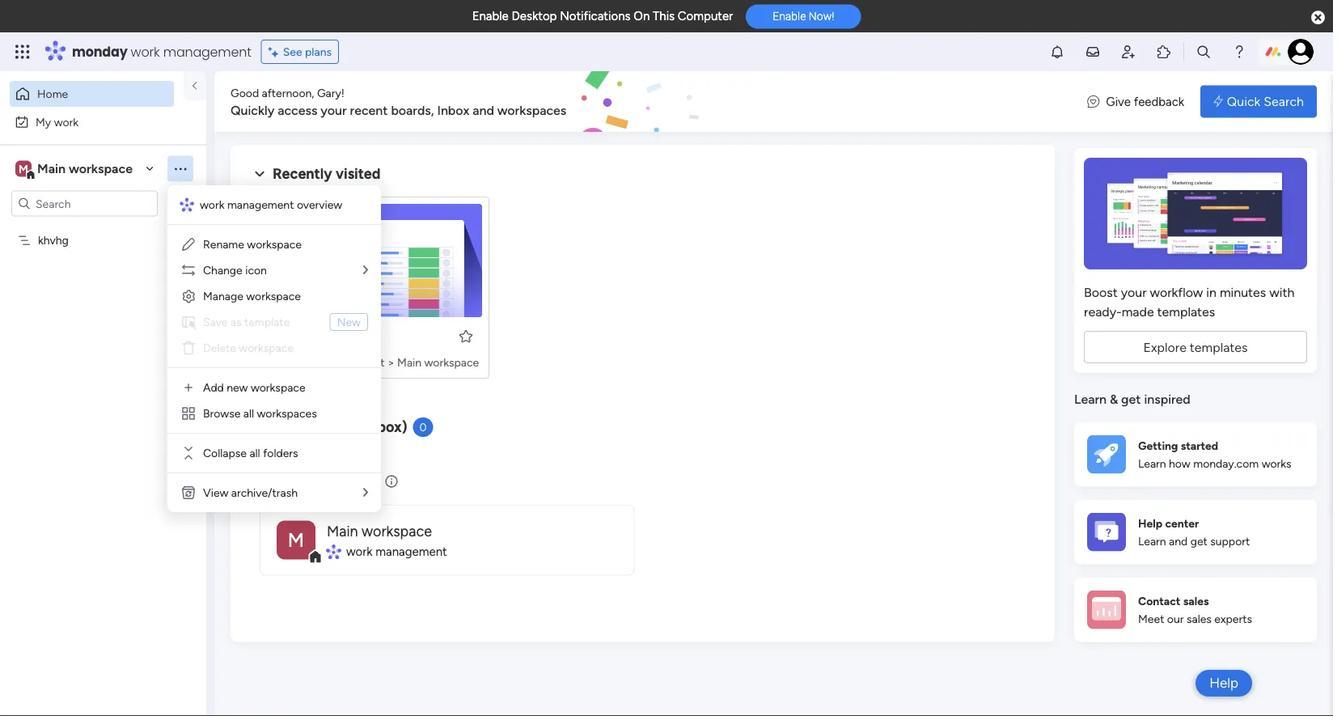Task type: describe. For each thing, give the bounding box(es) containing it.
service icon image
[[181, 314, 197, 330]]

workspaces inside menu
[[257, 407, 317, 421]]

work for work management
[[346, 545, 373, 559]]

icon
[[245, 263, 267, 277]]

m for workspace icon
[[19, 162, 28, 176]]

view archive/trash image
[[181, 485, 197, 501]]

getting started element
[[1075, 422, 1318, 487]]

folders
[[263, 446, 298, 460]]

list arrow image
[[363, 487, 368, 499]]

add to favorites image
[[458, 328, 474, 344]]

minutes
[[1221, 285, 1267, 300]]

get inside the help center learn and get support
[[1191, 535, 1208, 549]]

afternoon,
[[262, 86, 314, 100]]

workspace up "icon"
[[247, 238, 302, 251]]

add new workspace
[[203, 381, 306, 395]]

open update feed (inbox) image
[[250, 418, 270, 437]]

v2 bolt switch image
[[1214, 93, 1224, 110]]

rename workspace
[[203, 238, 302, 251]]

quick search
[[1228, 94, 1305, 109]]

my work
[[36, 115, 79, 129]]

all for collapse
[[250, 446, 260, 460]]

delete
[[203, 341, 236, 355]]

contact sales meet our sales experts
[[1139, 594, 1253, 626]]

my workspaces
[[273, 473, 377, 491]]

help center element
[[1075, 500, 1318, 565]]

browse all workspaces image
[[181, 406, 197, 422]]

archive/trash
[[231, 486, 298, 500]]

computer
[[678, 9, 734, 23]]

feedback
[[1135, 94, 1185, 109]]

management for work management overview
[[227, 198, 294, 212]]

list arrow image
[[363, 264, 368, 276]]

home button
[[10, 81, 174, 107]]

main inside workspace selection element
[[37, 161, 66, 176]]

enable now!
[[773, 10, 835, 23]]

inspired
[[1145, 392, 1191, 407]]

m for workspace image
[[288, 529, 304, 552]]

manage workspace image
[[181, 288, 197, 304]]

made
[[1122, 304, 1155, 319]]

access
[[278, 102, 318, 118]]

1 vertical spatial main
[[397, 355, 422, 369]]

workspace selection element
[[15, 159, 135, 180]]

help for help center learn and get support
[[1139, 516, 1163, 530]]

change icon image
[[181, 262, 197, 278]]

see plans
[[283, 45, 332, 59]]

workspace down component icon
[[251, 381, 306, 395]]

1 vertical spatial sales
[[1187, 612, 1212, 626]]

invite members image
[[1121, 44, 1137, 60]]

learn for getting
[[1139, 457, 1167, 471]]

(inbox)
[[359, 418, 408, 436]]

new
[[337, 315, 361, 329]]

started
[[1182, 439, 1219, 452]]

dapulse close image
[[1312, 9, 1326, 26]]

explore templates
[[1144, 340, 1249, 355]]

with
[[1270, 285, 1295, 300]]

work management overview
[[200, 198, 343, 212]]

recent
[[350, 102, 388, 118]]

our
[[1168, 612, 1185, 626]]

center
[[1166, 516, 1200, 530]]

now!
[[809, 10, 835, 23]]

see
[[283, 45, 302, 59]]

workspace up template
[[246, 289, 301, 303]]

save as template
[[203, 315, 290, 329]]

meet
[[1139, 612, 1165, 626]]

view
[[203, 486, 229, 500]]

how
[[1170, 457, 1191, 471]]

experts
[[1215, 612, 1253, 626]]

add
[[203, 381, 224, 395]]

explore
[[1144, 340, 1187, 355]]

update
[[273, 418, 322, 436]]

help center learn and get support
[[1139, 516, 1251, 549]]

getting
[[1139, 439, 1179, 452]]

your inside good afternoon, gary! quickly access your recent boards, inbox and workspaces
[[321, 102, 347, 118]]

add new workspace image
[[181, 380, 197, 396]]

menu containing work management overview
[[168, 185, 381, 512]]

select product image
[[15, 44, 31, 60]]

templates inside boost your workflow in minutes with ready-made templates
[[1158, 304, 1216, 319]]

delete workspace
[[203, 341, 294, 355]]

delete workspace menu item
[[181, 338, 368, 358]]

help image
[[1232, 44, 1248, 60]]

contact
[[1139, 594, 1181, 608]]

inbox image
[[1085, 44, 1102, 60]]

new
[[227, 381, 248, 395]]

workspace up the work management
[[362, 522, 432, 540]]

0
[[420, 421, 427, 434]]

collapse all folders
[[203, 446, 298, 460]]

good afternoon, gary! quickly access your recent boards, inbox and workspaces
[[231, 86, 567, 118]]

learn for help
[[1139, 535, 1167, 549]]

0 vertical spatial sales
[[1184, 594, 1210, 608]]

recently visited
[[273, 165, 381, 183]]

boards,
[[391, 102, 434, 118]]

apps image
[[1157, 44, 1173, 60]]

enable now! button
[[746, 4, 862, 29]]

getting started learn how monday.com works
[[1139, 439, 1292, 471]]

template
[[244, 315, 290, 329]]

update feed (inbox)
[[273, 418, 408, 436]]

change icon
[[203, 263, 267, 277]]

quick
[[1228, 94, 1261, 109]]

change
[[203, 263, 243, 277]]

>
[[388, 355, 395, 369]]

workspace image
[[15, 160, 32, 178]]

khvhg list box
[[0, 223, 206, 473]]



Task type: locate. For each thing, give the bounding box(es) containing it.
manage workspace
[[203, 289, 301, 303]]

1 vertical spatial and
[[1170, 535, 1188, 549]]

0 horizontal spatial m
[[19, 162, 28, 176]]

0 horizontal spatial get
[[1122, 392, 1142, 407]]

help down experts
[[1210, 675, 1239, 692]]

menu item
[[181, 312, 368, 332]]

1 horizontal spatial main
[[327, 522, 358, 540]]

gary!
[[317, 86, 345, 100]]

0 vertical spatial khvhg
[[38, 234, 69, 247]]

your inside boost your workflow in minutes with ready-made templates
[[1122, 285, 1147, 300]]

work down list arrow icon at bottom
[[346, 545, 373, 559]]

main
[[37, 161, 66, 176], [397, 355, 422, 369], [327, 522, 358, 540]]

1 horizontal spatial m
[[288, 529, 304, 552]]

1 horizontal spatial main workspace
[[327, 522, 432, 540]]

workspace down add to favorites icon in the top of the page
[[425, 355, 479, 369]]

help left center
[[1139, 516, 1163, 530]]

0 vertical spatial get
[[1122, 392, 1142, 407]]

main right workspace image
[[327, 522, 358, 540]]

khvhg right public board icon
[[294, 329, 330, 344]]

learn down getting
[[1139, 457, 1167, 471]]

2 vertical spatial workspaces
[[297, 473, 377, 491]]

give
[[1107, 94, 1132, 109]]

0 horizontal spatial my
[[36, 115, 51, 129]]

0 horizontal spatial your
[[321, 102, 347, 118]]

menu
[[168, 185, 381, 512]]

v2 user feedback image
[[1088, 92, 1100, 111]]

workspace inside delete workspace menu item
[[239, 341, 294, 355]]

main workspace up search in workspace field
[[37, 161, 133, 176]]

work
[[131, 42, 160, 61], [54, 115, 79, 129], [200, 198, 225, 212], [291, 355, 315, 369], [346, 545, 373, 559]]

get right the &
[[1122, 392, 1142, 407]]

all down add new workspace
[[243, 407, 254, 421]]

recently
[[273, 165, 332, 183]]

main workspace inside workspace selection element
[[37, 161, 133, 176]]

2 vertical spatial main
[[327, 522, 358, 540]]

see plans button
[[261, 40, 339, 64]]

workspaces up folders
[[257, 407, 317, 421]]

enable inside button
[[773, 10, 807, 23]]

0 vertical spatial all
[[243, 407, 254, 421]]

my down home on the left top of the page
[[36, 115, 51, 129]]

component image
[[270, 353, 285, 368]]

work down home on the left top of the page
[[54, 115, 79, 129]]

work for work management overview
[[200, 198, 225, 212]]

2 enable from the left
[[773, 10, 807, 23]]

work up rename
[[200, 198, 225, 212]]

your down gary! at the left
[[321, 102, 347, 118]]

workspace up search in workspace field
[[69, 161, 133, 176]]

enable desktop notifications on this computer
[[472, 9, 734, 23]]

1 enable from the left
[[472, 9, 509, 23]]

close recently visited image
[[250, 164, 270, 184]]

quickly
[[231, 102, 275, 118]]

templates down workflow on the top of page
[[1158, 304, 1216, 319]]

khvhg inside list box
[[38, 234, 69, 247]]

save
[[203, 315, 228, 329]]

1 horizontal spatial khvhg
[[294, 329, 330, 344]]

1 horizontal spatial your
[[1122, 285, 1147, 300]]

view archive/trash
[[203, 486, 298, 500]]

0 horizontal spatial main
[[37, 161, 66, 176]]

templates image image
[[1090, 158, 1303, 270]]

sales up our
[[1184, 594, 1210, 608]]

learn left the &
[[1075, 392, 1107, 407]]

1 vertical spatial get
[[1191, 535, 1208, 549]]

m
[[19, 162, 28, 176], [288, 529, 304, 552]]

1 vertical spatial your
[[1122, 285, 1147, 300]]

1 horizontal spatial my
[[273, 473, 294, 491]]

work management
[[346, 545, 447, 559]]

search
[[1265, 94, 1305, 109]]

monday
[[72, 42, 128, 61]]

menu item containing save as template
[[181, 312, 368, 332]]

0 vertical spatial my
[[36, 115, 51, 129]]

0 horizontal spatial help
[[1139, 516, 1163, 530]]

0 vertical spatial learn
[[1075, 392, 1107, 407]]

manage
[[203, 289, 243, 303]]

khvhg down search in workspace field
[[38, 234, 69, 247]]

learn
[[1075, 392, 1107, 407], [1139, 457, 1167, 471], [1139, 535, 1167, 549]]

1 vertical spatial workspaces
[[257, 407, 317, 421]]

khvhg
[[38, 234, 69, 247], [294, 329, 330, 344]]

main right workspace icon
[[37, 161, 66, 176]]

learn inside getting started learn how monday.com works
[[1139, 457, 1167, 471]]

2 horizontal spatial main
[[397, 355, 422, 369]]

boost your workflow in minutes with ready-made templates
[[1085, 285, 1295, 319]]

get
[[1122, 392, 1142, 407], [1191, 535, 1208, 549]]

0 vertical spatial help
[[1139, 516, 1163, 530]]

1 vertical spatial m
[[288, 529, 304, 552]]

enable
[[472, 9, 509, 23], [773, 10, 807, 23]]

0 vertical spatial main
[[37, 161, 66, 176]]

enable left desktop
[[472, 9, 509, 23]]

workspace inside workspace selection element
[[69, 161, 133, 176]]

m inside workspace icon
[[19, 162, 28, 176]]

gary orlando image
[[1289, 39, 1315, 65]]

learn down center
[[1139, 535, 1167, 549]]

my right close my workspaces image
[[273, 473, 294, 491]]

templates inside button
[[1191, 340, 1249, 355]]

your
[[321, 102, 347, 118], [1122, 285, 1147, 300]]

desktop
[[512, 9, 557, 23]]

workspaces right the inbox
[[498, 102, 567, 118]]

feed
[[325, 418, 356, 436]]

in
[[1207, 285, 1217, 300]]

0 vertical spatial workspaces
[[498, 102, 567, 118]]

workspaces
[[498, 102, 567, 118], [257, 407, 317, 421], [297, 473, 377, 491]]

quick search button
[[1201, 85, 1318, 118]]

1 vertical spatial templates
[[1191, 340, 1249, 355]]

contact sales element
[[1075, 578, 1318, 642]]

2 vertical spatial learn
[[1139, 535, 1167, 549]]

monday.com
[[1194, 457, 1260, 471]]

help inside button
[[1210, 675, 1239, 692]]

my work button
[[10, 109, 174, 135]]

1 horizontal spatial and
[[1170, 535, 1188, 549]]

1 horizontal spatial help
[[1210, 675, 1239, 692]]

1 vertical spatial main workspace
[[327, 522, 432, 540]]

workspace down template
[[239, 341, 294, 355]]

my for my workspaces
[[273, 473, 294, 491]]

1 vertical spatial khvhg
[[294, 329, 330, 344]]

all left folders
[[250, 446, 260, 460]]

work right monday
[[131, 42, 160, 61]]

and inside the help center learn and get support
[[1170, 535, 1188, 549]]

this
[[653, 9, 675, 23]]

good
[[231, 86, 259, 100]]

and down center
[[1170, 535, 1188, 549]]

work inside button
[[54, 115, 79, 129]]

work for work management > main workspace
[[291, 355, 315, 369]]

main workspace
[[37, 161, 133, 176], [327, 522, 432, 540]]

&
[[1110, 392, 1119, 407]]

workspaces inside good afternoon, gary! quickly access your recent boards, inbox and workspaces
[[498, 102, 567, 118]]

close my workspaces image
[[250, 473, 270, 492]]

my
[[36, 115, 51, 129], [273, 473, 294, 491]]

help for help
[[1210, 675, 1239, 692]]

0 vertical spatial and
[[473, 102, 494, 118]]

main right >
[[397, 355, 422, 369]]

1 vertical spatial help
[[1210, 675, 1239, 692]]

0 vertical spatial m
[[19, 162, 28, 176]]

notifications
[[560, 9, 631, 23]]

workspace options image
[[172, 160, 189, 177]]

help inside the help center learn and get support
[[1139, 516, 1163, 530]]

0 horizontal spatial enable
[[472, 9, 509, 23]]

Search in workspace field
[[34, 194, 135, 213]]

collapse
[[203, 446, 247, 460]]

public board image
[[270, 328, 288, 346]]

enable for enable now!
[[773, 10, 807, 23]]

work right component icon
[[291, 355, 315, 369]]

management for work management > main workspace
[[318, 355, 385, 369]]

1 vertical spatial all
[[250, 446, 260, 460]]

explore templates button
[[1085, 331, 1308, 363]]

rename
[[203, 238, 244, 251]]

and inside good afternoon, gary! quickly access your recent boards, inbox and workspaces
[[473, 102, 494, 118]]

get down center
[[1191, 535, 1208, 549]]

browse all workspaces
[[203, 407, 317, 421]]

search everything image
[[1196, 44, 1213, 60]]

1 vertical spatial my
[[273, 473, 294, 491]]

visited
[[336, 165, 381, 183]]

workspace
[[69, 161, 133, 176], [247, 238, 302, 251], [246, 289, 301, 303], [239, 341, 294, 355], [425, 355, 479, 369], [251, 381, 306, 395], [362, 522, 432, 540]]

1 horizontal spatial enable
[[773, 10, 807, 23]]

workflow
[[1151, 285, 1204, 300]]

0 horizontal spatial main workspace
[[37, 161, 133, 176]]

boost
[[1085, 285, 1118, 300]]

give feedback
[[1107, 94, 1185, 109]]

and
[[473, 102, 494, 118], [1170, 535, 1188, 549]]

0 vertical spatial main workspace
[[37, 161, 133, 176]]

sales
[[1184, 594, 1210, 608], [1187, 612, 1212, 626]]

0 vertical spatial templates
[[1158, 304, 1216, 319]]

works
[[1262, 457, 1292, 471]]

as
[[231, 315, 242, 329]]

monday work management
[[72, 42, 251, 61]]

main workspace up the work management
[[327, 522, 432, 540]]

and right the inbox
[[473, 102, 494, 118]]

option
[[0, 226, 206, 229]]

overview
[[297, 198, 343, 212]]

help button
[[1196, 670, 1253, 697]]

1 vertical spatial learn
[[1139, 457, 1167, 471]]

workspace image
[[277, 521, 316, 560]]

templates right explore
[[1191, 340, 1249, 355]]

enable for enable desktop notifications on this computer
[[472, 9, 509, 23]]

notifications image
[[1050, 44, 1066, 60]]

work management > main workspace
[[291, 355, 479, 369]]

ready-
[[1085, 304, 1122, 319]]

learn inside the help center learn and get support
[[1139, 535, 1167, 549]]

workspaces down update feed (inbox)
[[297, 473, 377, 491]]

rename workspace image
[[181, 236, 197, 253]]

management for work management
[[376, 545, 447, 559]]

collapse all folders image
[[181, 445, 197, 461]]

on
[[634, 9, 650, 23]]

learn & get inspired
[[1075, 392, 1191, 407]]

0 horizontal spatial and
[[473, 102, 494, 118]]

0 horizontal spatial khvhg
[[38, 234, 69, 247]]

enable left the 'now!'
[[773, 10, 807, 23]]

0 vertical spatial your
[[321, 102, 347, 118]]

1 horizontal spatial get
[[1191, 535, 1208, 549]]

browse
[[203, 407, 241, 421]]

inbox
[[437, 102, 470, 118]]

home
[[37, 87, 68, 101]]

support
[[1211, 535, 1251, 549]]

my for my work
[[36, 115, 51, 129]]

your up the made
[[1122, 285, 1147, 300]]

my inside button
[[36, 115, 51, 129]]

m inside workspace image
[[288, 529, 304, 552]]

delete workspace image
[[181, 340, 197, 356]]

all for browse
[[243, 407, 254, 421]]

sales right our
[[1187, 612, 1212, 626]]

plans
[[305, 45, 332, 59]]



Task type: vqa. For each thing, say whether or not it's contained in the screenshot.
main inside Workspace selection ELEMENT
yes



